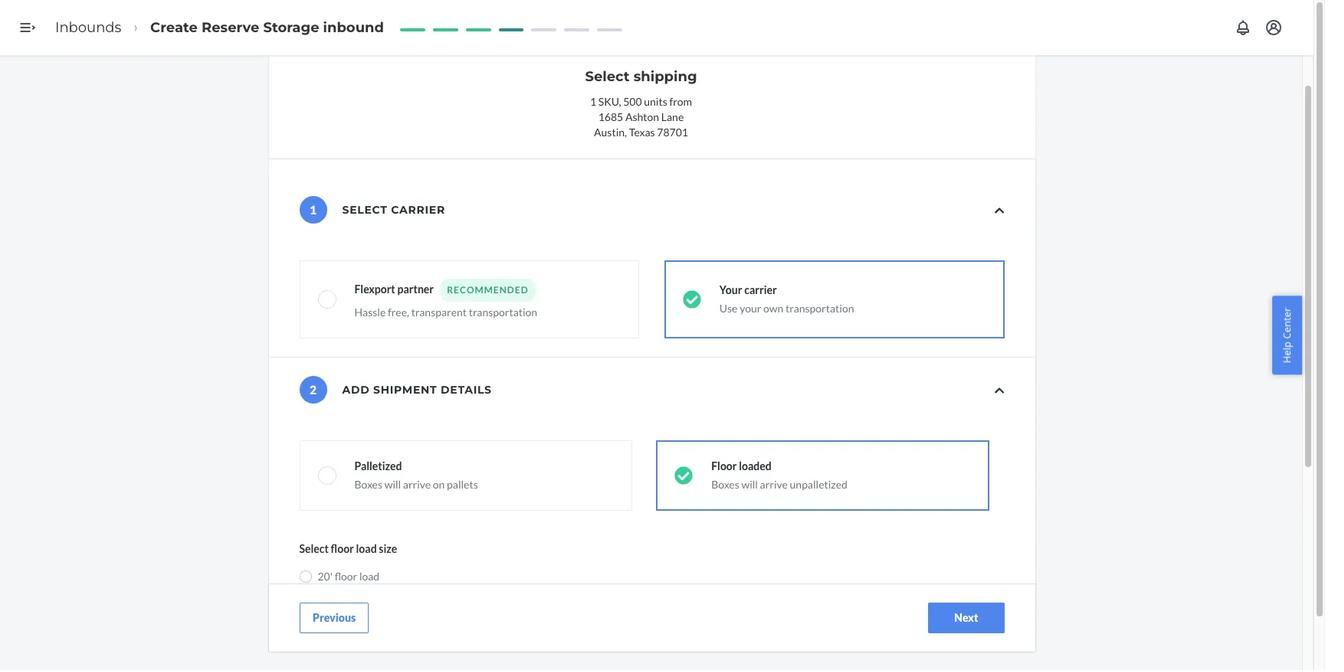 Task type: locate. For each thing, give the bounding box(es) containing it.
load for select floor load size
[[356, 543, 377, 556]]

carrier inside your carrier use your own transportation
[[745, 284, 777, 297]]

load left size
[[356, 543, 377, 556]]

transparent
[[412, 306, 467, 319]]

2 vertical spatial floor
[[335, 590, 357, 603]]

arrive inside palletized boxes will arrive on pallets
[[403, 478, 431, 492]]

transportation down recommended
[[469, 306, 538, 319]]

select for select floor load size
[[299, 543, 329, 556]]

0 vertical spatial floor
[[331, 543, 354, 556]]

2 arrive from the left
[[760, 478, 788, 492]]

load
[[356, 543, 377, 556], [360, 571, 380, 584], [360, 590, 380, 603]]

will down "loaded" on the right bottom of the page
[[742, 478, 758, 492]]

boxes down palletized on the bottom left
[[355, 478, 383, 492]]

0 vertical spatial 1
[[590, 95, 597, 108]]

1 horizontal spatial boxes
[[712, 478, 740, 492]]

0 horizontal spatial arrive
[[403, 478, 431, 492]]

0 horizontal spatial carrier
[[391, 203, 445, 217]]

0 vertical spatial select
[[585, 68, 630, 85]]

1
[[590, 95, 597, 108], [310, 203, 317, 217]]

1 vertical spatial load
[[360, 571, 380, 584]]

1 inside 1 sku , 500 units from 1685 ashton lane austin, texas 78701
[[590, 95, 597, 108]]

2 vertical spatial load
[[360, 590, 380, 603]]

1 vertical spatial 1
[[310, 203, 317, 217]]

will down palletized on the bottom left
[[385, 478, 401, 492]]

will inside palletized boxes will arrive on pallets
[[385, 478, 401, 492]]

500
[[624, 95, 642, 108]]

arrive down "loaded" on the right bottom of the page
[[760, 478, 788, 492]]

select for select shipping
[[585, 68, 630, 85]]

2 vertical spatial select
[[299, 543, 329, 556]]

1 horizontal spatial add
[[342, 383, 370, 397]]

load down 20' floor load
[[360, 590, 380, 603]]

None radio
[[299, 571, 312, 584]]

will inside 'floor loaded boxes will arrive unpalletized'
[[742, 478, 758, 492]]

partner
[[398, 283, 434, 296]]

floor up 40' floor load
[[335, 571, 357, 584]]

1 vertical spatial floor
[[335, 571, 357, 584]]

hassle
[[355, 306, 386, 319]]

shipping
[[634, 68, 697, 85]]

add down previous button
[[299, 636, 319, 649]]

1 horizontal spatial 1
[[590, 95, 597, 108]]

austin,
[[594, 126, 627, 139]]

1 vertical spatial select
[[342, 203, 388, 217]]

40'
[[318, 590, 333, 603]]

add for add shipment details
[[342, 383, 370, 397]]

details
[[441, 383, 492, 397]]

on
[[433, 478, 445, 492]]

boxes down the floor
[[712, 478, 740, 492]]

select for select carrier
[[342, 203, 388, 217]]

load up 40' floor load
[[360, 571, 380, 584]]

transportation right own
[[786, 302, 855, 315]]

chevron up image
[[996, 206, 1005, 216]]

1 horizontal spatial arrive
[[760, 478, 788, 492]]

lane
[[662, 110, 684, 123]]

sku
[[599, 95, 619, 108]]

add for add container id (optional)
[[299, 636, 319, 649]]

2 will from the left
[[742, 478, 758, 492]]

floor
[[712, 460, 737, 473]]

2 boxes from the left
[[712, 478, 740, 492]]

your carrier use your own transportation
[[720, 284, 855, 315]]

arrive
[[403, 478, 431, 492], [760, 478, 788, 492]]

arrive left on
[[403, 478, 431, 492]]

2 horizontal spatial select
[[585, 68, 630, 85]]

open navigation image
[[18, 18, 37, 37]]

add right the 2
[[342, 383, 370, 397]]

0 horizontal spatial boxes
[[355, 478, 383, 492]]

40' floor load
[[318, 590, 380, 603]]

1 horizontal spatial transportation
[[786, 302, 855, 315]]

inbounds
[[55, 19, 121, 36]]

0 horizontal spatial transportation
[[469, 306, 538, 319]]

transportation inside your carrier use your own transportation
[[786, 302, 855, 315]]

help
[[1281, 342, 1295, 363]]

floor down 20' floor load
[[335, 590, 357, 603]]

select
[[585, 68, 630, 85], [342, 203, 388, 217], [299, 543, 329, 556]]

add
[[342, 383, 370, 397], [299, 636, 319, 649]]

1 horizontal spatial select
[[342, 203, 388, 217]]

inbound
[[323, 19, 384, 36]]

0 horizontal spatial add
[[299, 636, 319, 649]]

inbounds link
[[55, 19, 121, 36]]

1 arrive from the left
[[403, 478, 431, 492]]

0 horizontal spatial will
[[385, 478, 401, 492]]

open account menu image
[[1265, 18, 1284, 37]]

20' floor load
[[318, 571, 380, 584]]

will
[[385, 478, 401, 492], [742, 478, 758, 492]]

None text field
[[299, 663, 606, 671]]

None radio
[[299, 590, 312, 603]]

1 will from the left
[[385, 478, 401, 492]]

hassle free, transparent transportation
[[355, 306, 538, 319]]

floor
[[331, 543, 354, 556], [335, 571, 357, 584], [335, 590, 357, 603]]

flexport partner
[[355, 283, 434, 296]]

0 horizontal spatial 1
[[310, 203, 317, 217]]

(optional)
[[383, 636, 429, 649]]

1 boxes from the left
[[355, 478, 383, 492]]

floor for select
[[331, 543, 354, 556]]

1 vertical spatial add
[[299, 636, 319, 649]]

0 vertical spatial load
[[356, 543, 377, 556]]

carrier
[[391, 203, 445, 217], [745, 284, 777, 297]]

select carrier
[[342, 203, 445, 217]]

1685
[[599, 110, 624, 123]]

storage
[[263, 19, 319, 36]]

transportation
[[786, 302, 855, 315], [469, 306, 538, 319]]

open notifications image
[[1235, 18, 1253, 37]]

boxes
[[355, 478, 383, 492], [712, 478, 740, 492]]

chevron up image
[[996, 386, 1005, 396]]

breadcrumbs navigation
[[43, 5, 396, 50]]

add shipment details
[[342, 383, 492, 397]]

0 horizontal spatial select
[[299, 543, 329, 556]]

1 horizontal spatial carrier
[[745, 284, 777, 297]]

floor up 20' floor load
[[331, 543, 354, 556]]

0 vertical spatial carrier
[[391, 203, 445, 217]]

recommended
[[447, 284, 529, 296]]

help center button
[[1273, 296, 1303, 375]]

next button
[[928, 603, 1005, 634]]

load for 20' floor load
[[360, 571, 380, 584]]

20'
[[318, 571, 333, 584]]

units
[[644, 95, 668, 108]]

use
[[720, 302, 738, 315]]

0 vertical spatial add
[[342, 383, 370, 397]]

1 vertical spatial carrier
[[745, 284, 777, 297]]

reserve
[[202, 19, 260, 36]]

1 horizontal spatial will
[[742, 478, 758, 492]]



Task type: describe. For each thing, give the bounding box(es) containing it.
floor for 20'
[[335, 571, 357, 584]]

check circle image
[[683, 291, 702, 309]]

palletized boxes will arrive on pallets
[[355, 460, 478, 492]]

select shipping
[[585, 68, 697, 85]]

unpalletized
[[790, 478, 848, 492]]

check circle image
[[675, 467, 693, 485]]

from
[[670, 95, 692, 108]]

pallets
[[447, 478, 478, 492]]

load for 40' floor load
[[360, 590, 380, 603]]

flexport
[[355, 283, 396, 296]]

your
[[740, 302, 762, 315]]

texas
[[629, 126, 655, 139]]

loaded
[[739, 460, 772, 473]]

carrier for your
[[745, 284, 777, 297]]

container
[[321, 636, 368, 649]]

2
[[310, 383, 317, 397]]

previous button
[[299, 603, 369, 634]]

id
[[370, 636, 381, 649]]

floor for 40'
[[335, 590, 357, 603]]

1 sku , 500 units from 1685 ashton lane austin, texas 78701
[[590, 95, 692, 139]]

boxes inside palletized boxes will arrive on pallets
[[355, 478, 383, 492]]

next
[[955, 612, 979, 625]]

78701
[[657, 126, 689, 139]]

boxes inside 'floor loaded boxes will arrive unpalletized'
[[712, 478, 740, 492]]

,
[[619, 95, 622, 108]]

center
[[1281, 308, 1295, 339]]

create
[[150, 19, 198, 36]]

select floor load size
[[299, 543, 397, 556]]

shipment
[[374, 383, 437, 397]]

own
[[764, 302, 784, 315]]

size
[[379, 543, 397, 556]]

carrier for select
[[391, 203, 445, 217]]

previous
[[312, 612, 356, 625]]

free,
[[388, 306, 409, 319]]

arrive inside 'floor loaded boxes will arrive unpalletized'
[[760, 478, 788, 492]]

add container id (optional)
[[299, 636, 429, 649]]

1 for 1
[[310, 203, 317, 217]]

1 for 1 sku , 500 units from 1685 ashton lane austin, texas 78701
[[590, 95, 597, 108]]

ashton
[[626, 110, 660, 123]]

palletized
[[355, 460, 402, 473]]

create reserve storage inbound
[[150, 19, 384, 36]]

floor loaded boxes will arrive unpalletized
[[712, 460, 848, 492]]

help center
[[1281, 308, 1295, 363]]

your
[[720, 284, 743, 297]]



Task type: vqa. For each thing, say whether or not it's contained in the screenshot.
THE in the top of the page
no



